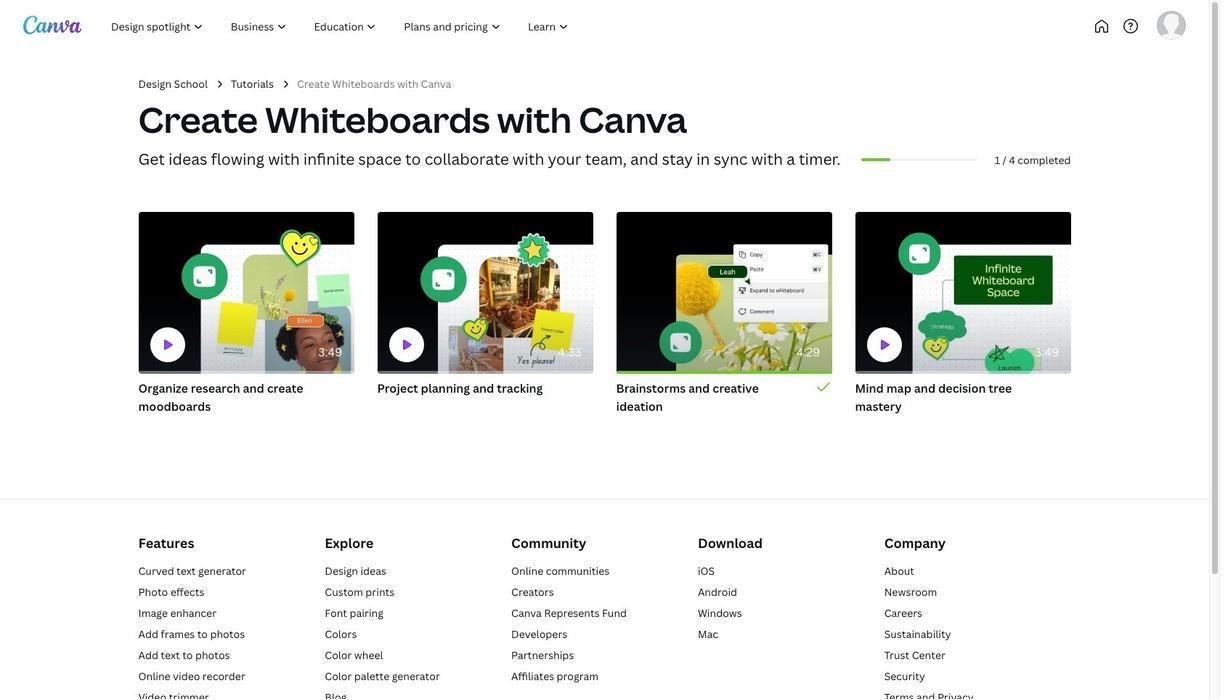 Task type: locate. For each thing, give the bounding box(es) containing it.
organize research and create moodboards image
[[138, 212, 354, 374]]



Task type: describe. For each thing, give the bounding box(es) containing it.
top level navigation element
[[99, 12, 630, 41]]

brainstorms and creative ideation image
[[616, 212, 832, 374]]

project planning and tracking image
[[377, 212, 593, 374]]

mind map and decision tree mastery image
[[855, 212, 1071, 374]]



Task type: vqa. For each thing, say whether or not it's contained in the screenshot.
× to the middle
no



